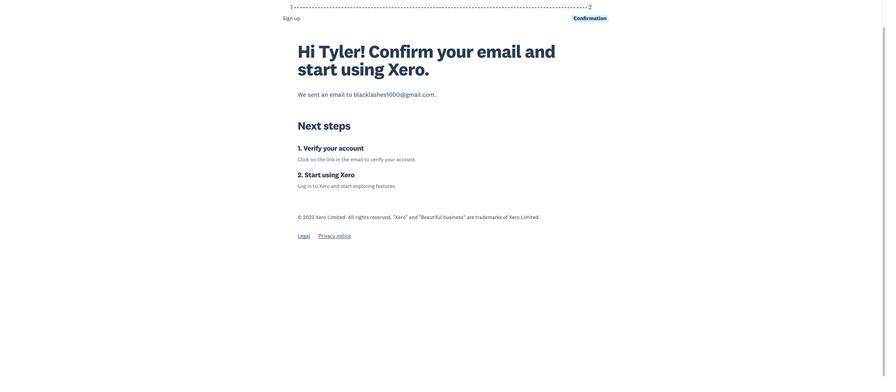 Task type: describe. For each thing, give the bounding box(es) containing it.
all
[[348, 214, 354, 221]]

business"
[[443, 214, 466, 221]]

hi tyler! confirm your email and start using xero. region
[[142, 3, 740, 190]]

0 horizontal spatial to
[[313, 183, 318, 190]]

log
[[298, 183, 306, 190]]

2
[[589, 3, 592, 11]]

2.
[[298, 171, 303, 179]]

trademarks
[[476, 214, 502, 221]]

"beautiful
[[419, 214, 442, 221]]

your inside hi tyler! confirm your email and start using xero.
[[437, 40, 473, 62]]

xero down 2. start using xero
[[319, 183, 330, 190]]

we sent an email to blacklashes1000@gmail.com.
[[298, 91, 436, 99]]

link
[[326, 157, 335, 163]]

1 vertical spatial to
[[365, 157, 369, 163]]

and inside hi tyler! confirm your email and start using xero.
[[525, 40, 555, 62]]

account.
[[396, 157, 416, 163]]

blacklashes1000@gmail.com.
[[354, 91, 436, 99]]

1.
[[298, 144, 302, 153]]

2 the from the left
[[342, 157, 349, 163]]

click
[[298, 157, 309, 163]]

xero.
[[388, 58, 429, 80]]

steps
[[324, 119, 351, 133]]

sign up
[[283, 15, 300, 22]]

privacy notice link
[[319, 233, 351, 241]]

verify
[[371, 157, 384, 163]]

© 2023 xero limited. all rights reserved. "xero" and "beautiful business" are trademarks of xero limited.
[[298, 214, 540, 221]]

verify
[[303, 144, 322, 153]]

1 horizontal spatial your
[[385, 157, 395, 163]]

hi
[[298, 40, 315, 62]]

account
[[339, 144, 364, 153]]

2 vertical spatial email
[[351, 157, 363, 163]]

2023
[[303, 214, 314, 221]]

legal link
[[298, 233, 310, 241]]

tyler!
[[319, 40, 365, 62]]

2. start using xero
[[298, 171, 355, 179]]

features.
[[376, 183, 397, 190]]

0 vertical spatial in
[[336, 157, 340, 163]]

up
[[294, 15, 300, 22]]

1 vertical spatial in
[[307, 183, 312, 190]]

log in to xero and start exploring features.
[[298, 183, 397, 190]]

exploring
[[353, 183, 375, 190]]

1 vertical spatial and
[[331, 183, 340, 190]]

0 horizontal spatial using
[[322, 171, 339, 179]]



Task type: locate. For each thing, give the bounding box(es) containing it.
2 horizontal spatial email
[[477, 40, 521, 62]]

in
[[336, 157, 340, 163], [307, 183, 312, 190]]

sent
[[308, 91, 320, 99]]

next steps
[[298, 119, 351, 133]]

hi tyler! confirm your email and start using xero.
[[298, 40, 555, 80]]

the down account
[[342, 157, 349, 163]]

to left verify on the top
[[365, 157, 369, 163]]

xero up log in to xero and start exploring features. on the left of the page
[[340, 171, 355, 179]]

1 vertical spatial email
[[330, 91, 345, 99]]

on
[[310, 157, 316, 163]]

1 horizontal spatial start
[[341, 183, 352, 190]]

0 vertical spatial using
[[341, 58, 384, 80]]

0 horizontal spatial email
[[330, 91, 345, 99]]

using
[[341, 58, 384, 80], [322, 171, 339, 179]]

limited. left all
[[328, 214, 347, 221]]

0 horizontal spatial your
[[323, 144, 337, 153]]

start inside hi tyler! confirm your email and start using xero.
[[298, 58, 337, 80]]

2 vertical spatial your
[[385, 157, 395, 163]]

2 horizontal spatial your
[[437, 40, 473, 62]]

confirmation
[[574, 15, 607, 22]]

in right link
[[336, 157, 340, 163]]

limited. right of on the bottom
[[521, 214, 540, 221]]

1 vertical spatial using
[[322, 171, 339, 179]]

an
[[321, 91, 328, 99]]

reserved.
[[370, 214, 392, 221]]

notice
[[337, 233, 351, 240]]

click on the link in the email to verify your account.
[[298, 157, 416, 163]]

email
[[477, 40, 521, 62], [330, 91, 345, 99], [351, 157, 363, 163]]

xero right of on the bottom
[[509, 214, 520, 221]]

2 horizontal spatial and
[[525, 40, 555, 62]]

©
[[298, 214, 302, 221]]

we
[[298, 91, 306, 99]]

start up the sent at the left top of page
[[298, 58, 337, 80]]

2 vertical spatial and
[[409, 214, 418, 221]]

the
[[317, 157, 325, 163], [342, 157, 349, 163]]

2 vertical spatial to
[[313, 183, 318, 190]]

1 vertical spatial your
[[323, 144, 337, 153]]

rights
[[356, 214, 369, 221]]

start
[[305, 171, 321, 179]]

1 vertical spatial start
[[341, 183, 352, 190]]

0 vertical spatial email
[[477, 40, 521, 62]]

0 horizontal spatial in
[[307, 183, 312, 190]]

confirm
[[369, 40, 433, 62]]

1 horizontal spatial using
[[341, 58, 384, 80]]

1 limited. from the left
[[328, 214, 347, 221]]

xero right 2023
[[316, 214, 326, 221]]

2 limited. from the left
[[521, 214, 540, 221]]

to
[[346, 91, 352, 99], [365, 157, 369, 163], [313, 183, 318, 190]]

in right log
[[307, 183, 312, 190]]

0 horizontal spatial the
[[317, 157, 325, 163]]

next
[[298, 119, 321, 133]]

1 horizontal spatial to
[[346, 91, 352, 99]]

1 horizontal spatial email
[[351, 157, 363, 163]]

0 vertical spatial to
[[346, 91, 352, 99]]

steps group
[[142, 3, 740, 43]]

to right an
[[346, 91, 352, 99]]

legal
[[298, 233, 310, 240]]

limited.
[[328, 214, 347, 221], [521, 214, 540, 221]]

1 horizontal spatial limited.
[[521, 214, 540, 221]]

1. verify your account
[[298, 144, 364, 153]]

are
[[467, 214, 474, 221]]

1
[[290, 3, 293, 11]]

0 vertical spatial your
[[437, 40, 473, 62]]

start left exploring
[[341, 183, 352, 190]]

0 horizontal spatial and
[[331, 183, 340, 190]]

email inside hi tyler! confirm your email and start using xero.
[[477, 40, 521, 62]]

using inside hi tyler! confirm your email and start using xero.
[[341, 58, 384, 80]]

start
[[298, 58, 337, 80], [341, 183, 352, 190]]

and
[[525, 40, 555, 62], [331, 183, 340, 190], [409, 214, 418, 221]]

1 horizontal spatial in
[[336, 157, 340, 163]]

1 horizontal spatial the
[[342, 157, 349, 163]]

using up 'we sent an email to blacklashes1000@gmail.com.' at the left of the page
[[341, 58, 384, 80]]

0 horizontal spatial start
[[298, 58, 337, 80]]

of
[[503, 214, 508, 221]]

your
[[437, 40, 473, 62], [323, 144, 337, 153], [385, 157, 395, 163]]

privacy notice
[[319, 233, 351, 240]]

to down start
[[313, 183, 318, 190]]

0 vertical spatial start
[[298, 58, 337, 80]]

1 the from the left
[[317, 157, 325, 163]]

"xero"
[[393, 214, 408, 221]]

1 horizontal spatial and
[[409, 214, 418, 221]]

0 vertical spatial and
[[525, 40, 555, 62]]

privacy
[[319, 233, 335, 240]]

2 horizontal spatial to
[[365, 157, 369, 163]]

the right on
[[317, 157, 325, 163]]

using down link
[[322, 171, 339, 179]]

0 horizontal spatial limited.
[[328, 214, 347, 221]]

sign
[[283, 15, 293, 22]]

xero
[[340, 171, 355, 179], [319, 183, 330, 190], [316, 214, 326, 221], [509, 214, 520, 221]]



Task type: vqa. For each thing, say whether or not it's contained in the screenshot.
bookkeepers within dropdown button
no



